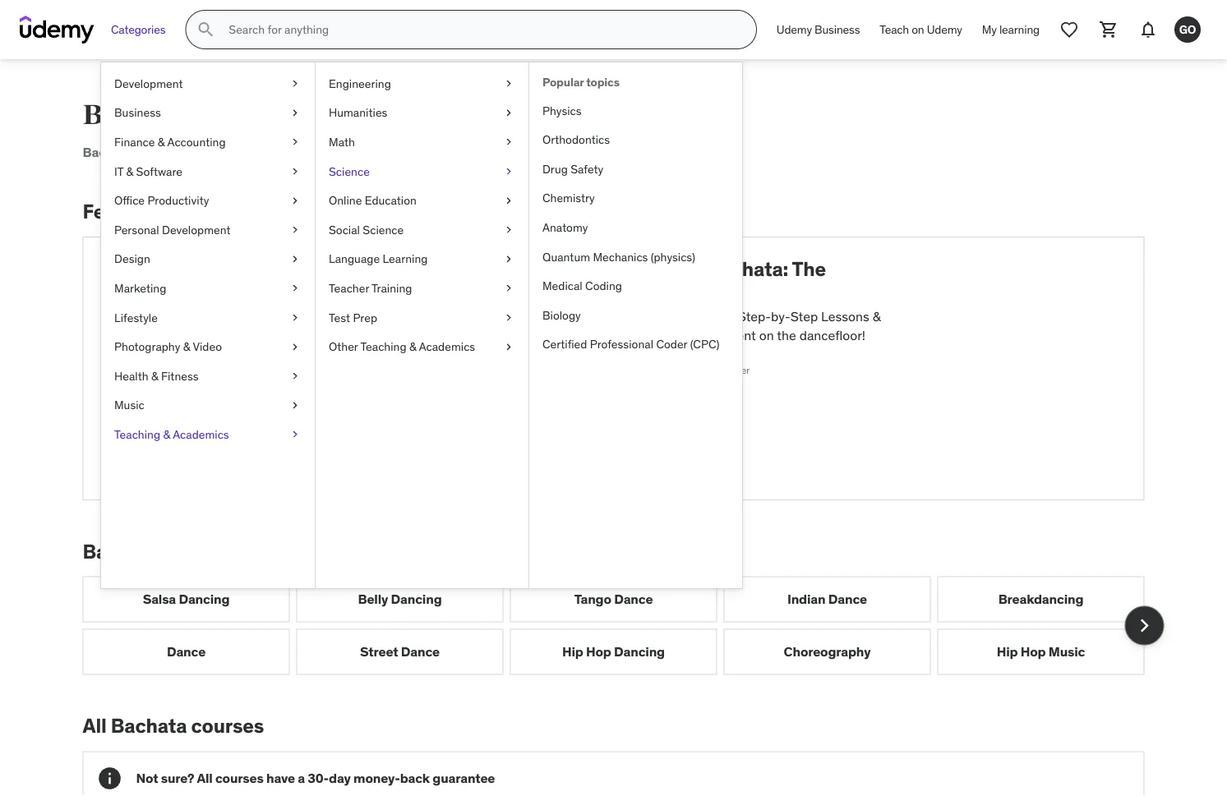 Task type: locate. For each thing, give the bounding box(es) containing it.
1 vertical spatial dance link
[[83, 629, 290, 675]]

on left the
[[759, 327, 774, 344]]

it & software link
[[101, 157, 315, 186]]

health down "business" link
[[196, 144, 236, 161]]

xsmall image inside development link
[[288, 76, 302, 92]]

xsmall image inside science link
[[502, 163, 515, 179]]

notifications image
[[1138, 20, 1158, 39]]

$49.99
[[517, 459, 569, 479]]

bachata up help
[[611, 308, 660, 325]]

math
[[329, 135, 355, 149]]

xsmall image inside the online education link
[[502, 193, 515, 209]]

0 vertical spatial fitness
[[250, 144, 295, 161]]

dancing inside hip hop dancing link
[[614, 644, 665, 660]]

hip down breakdancing link at the bottom of the page
[[997, 644, 1018, 660]]

development down office productivity link
[[162, 222, 231, 237]]

1 vertical spatial health & fitness link
[[101, 362, 315, 391]]

development
[[114, 76, 183, 91], [162, 222, 231, 237]]

1 horizontal spatial fitness
[[250, 144, 295, 161]]

development up bachata courses
[[114, 76, 183, 91]]

fitness down photography & video
[[161, 369, 199, 383]]

dancing inside the belly dancing link
[[391, 591, 442, 608]]

science up language learning
[[363, 222, 404, 237]]

hop for dancing
[[586, 644, 611, 660]]

fitness
[[250, 144, 295, 161], [161, 369, 199, 383]]

& down the music link
[[163, 427, 170, 442]]

go link
[[1168, 10, 1207, 49]]

lessons
[[821, 308, 869, 325]]

0 horizontal spatial hip
[[562, 644, 583, 660]]

1 horizontal spatial health
[[196, 144, 236, 161]]

1 hop from the left
[[586, 644, 611, 660]]

1 vertical spatial business
[[114, 105, 161, 120]]

coding
[[585, 278, 622, 293]]

xsmall image inside humanities link
[[502, 105, 515, 121]]

xsmall image for personal development
[[288, 222, 302, 238]]

language
[[329, 252, 380, 266]]

by-
[[771, 308, 790, 325]]

business up finance
[[114, 105, 161, 120]]

all bachata courses
[[83, 714, 264, 739]]

0 vertical spatial to
[[180, 144, 193, 161]]

to inside learn how to dance bachata: the complete course learn to dance bachata with simple, step-by-step lessons & guided practice to help you be confident on the dancefloor! by demetrio rosario
[[615, 327, 627, 344]]

office productivity link
[[101, 186, 315, 215]]

xsmall image inside "business" link
[[288, 105, 302, 121]]

xsmall image
[[288, 76, 302, 92], [502, 76, 515, 92], [288, 134, 302, 150], [288, 163, 302, 179], [502, 163, 515, 179], [288, 193, 302, 209], [502, 222, 515, 238], [502, 251, 515, 267], [288, 280, 302, 296], [502, 280, 515, 296], [502, 310, 515, 326], [288, 339, 302, 355], [502, 339, 515, 355], [288, 397, 302, 414]]

(physics)
[[651, 249, 695, 264]]

xsmall image for engineering
[[502, 76, 515, 92]]

science up online
[[329, 164, 370, 179]]

certified professional coder (cpc)
[[542, 337, 720, 352]]

1 horizontal spatial teaching
[[360, 339, 406, 354]]

0 vertical spatial health
[[196, 144, 236, 161]]

fitness down courses
[[250, 144, 295, 161]]

courses up sure?
[[191, 714, 264, 739]]

music down health & fitness
[[114, 398, 144, 413]]

business
[[815, 22, 860, 37], [114, 105, 161, 120]]

prep
[[353, 310, 377, 325]]

1 vertical spatial to
[[615, 327, 627, 344]]

other teaching & academics link
[[316, 332, 528, 362]]

music link
[[101, 391, 315, 420]]

1 vertical spatial fitness
[[161, 369, 199, 383]]

my learning link
[[972, 10, 1050, 49]]

step
[[790, 308, 818, 325]]

1 vertical spatial academics
[[173, 427, 229, 442]]

finance & accounting
[[114, 135, 226, 149]]

1 horizontal spatial to
[[618, 256, 640, 281]]

personal
[[114, 222, 159, 237]]

xsmall image for office productivity
[[288, 193, 302, 209]]

on right teach at the right top of the page
[[912, 22, 924, 37]]

1 horizontal spatial hip
[[997, 644, 1018, 660]]

test
[[329, 310, 350, 325]]

1 vertical spatial to
[[554, 308, 567, 325]]

indian
[[787, 591, 826, 608]]

dancing down tango dance link
[[614, 644, 665, 660]]

xsmall image inside test prep link
[[502, 310, 515, 326]]

rosario
[[570, 348, 601, 360]]

dancing inside salsa dancing link
[[179, 591, 230, 608]]

0 horizontal spatial on
[[759, 327, 774, 344]]

my
[[982, 22, 997, 37]]

xsmall image inside 'math' link
[[502, 134, 515, 150]]

health & fitness link down courses
[[196, 144, 295, 161]]

& down courses
[[239, 144, 247, 161]]

hop down tango
[[586, 644, 611, 660]]

1 vertical spatial learn
[[517, 308, 551, 325]]

coder
[[656, 337, 687, 352]]

xsmall image inside lifestyle link
[[288, 310, 302, 326]]

music
[[114, 398, 144, 413], [1049, 644, 1085, 660]]

0 horizontal spatial fitness
[[161, 369, 199, 383]]

0 vertical spatial learn
[[517, 256, 569, 281]]

breakdancing link
[[937, 577, 1144, 623]]

0 vertical spatial teaching
[[360, 339, 406, 354]]

xsmall image inside 'language learning' link
[[502, 251, 515, 267]]

1 vertical spatial music
[[1049, 644, 1085, 660]]

1 horizontal spatial dancing
[[391, 591, 442, 608]]

xsmall image inside finance & accounting link
[[288, 134, 302, 150]]

health & fitness link
[[196, 144, 295, 161], [101, 362, 315, 391]]

bachata up salsa
[[83, 539, 159, 564]]

you
[[658, 327, 679, 344]]

belly dancing
[[358, 591, 442, 608]]

0 vertical spatial academics
[[419, 339, 475, 354]]

0 horizontal spatial hop
[[586, 644, 611, 660]]

test prep
[[329, 310, 377, 325]]

not sure? all courses have a 30-day money-back guarantee
[[136, 770, 495, 787]]

photography
[[114, 339, 180, 354]]

updated
[[517, 364, 552, 376]]

humanities link
[[316, 98, 528, 128]]

0 horizontal spatial academics
[[173, 427, 229, 442]]

0 vertical spatial all
[[83, 714, 107, 739]]

simple,
[[691, 308, 735, 325]]

anatomy
[[542, 220, 588, 235]]

& right lessons
[[873, 308, 881, 325]]

1 horizontal spatial on
[[912, 22, 924, 37]]

hip down tango
[[562, 644, 583, 660]]

language learning link
[[316, 245, 528, 274]]

social science
[[329, 222, 404, 237]]

xsmall image for social science
[[502, 222, 515, 238]]

shopping cart with 0 items image
[[1099, 20, 1119, 39]]

dancing for salsa dancing
[[179, 591, 230, 608]]

30-
[[308, 770, 329, 787]]

popular
[[542, 75, 584, 90]]

1 horizontal spatial academics
[[419, 339, 475, 354]]

salsa dancing
[[143, 591, 230, 608]]

xsmall image inside office productivity link
[[288, 193, 302, 209]]

xsmall image for teacher training
[[502, 280, 515, 296]]

xsmall image for science
[[502, 163, 515, 179]]

0 horizontal spatial teaching
[[114, 427, 160, 442]]

online
[[329, 193, 362, 208]]

courses left the "have"
[[215, 770, 264, 787]]

0 vertical spatial dance link
[[295, 144, 340, 161]]

medical coding
[[542, 278, 622, 293]]

breakdancing
[[998, 591, 1083, 608]]

1 horizontal spatial dance link
[[295, 144, 340, 161]]

office productivity
[[114, 193, 209, 208]]

popular topics
[[542, 75, 620, 90]]

personal development link
[[101, 215, 315, 245]]

0 horizontal spatial health
[[114, 369, 148, 383]]

on
[[912, 22, 924, 37], [759, 327, 774, 344]]

music down breakdancing link at the bottom of the page
[[1049, 644, 1085, 660]]

indian dance link
[[724, 577, 931, 623]]

xsmall image inside photography & video link
[[288, 339, 302, 355]]

science element
[[528, 62, 742, 588]]

certified
[[542, 337, 587, 352]]

practice
[[563, 327, 612, 344]]

xsmall image inside it & software link
[[288, 163, 302, 179]]

online education link
[[316, 186, 528, 215]]

0 horizontal spatial udemy
[[777, 22, 812, 37]]

xsmall image inside other teaching & academics link
[[502, 339, 515, 355]]

belly
[[358, 591, 388, 608]]

engineering link
[[316, 69, 528, 98]]

1 horizontal spatial to
[[615, 327, 627, 344]]

0 vertical spatial business
[[815, 22, 860, 37]]

xsmall image for humanities
[[502, 105, 515, 121]]

dancing right salsa
[[179, 591, 230, 608]]

xsmall image inside "teacher training" link
[[502, 280, 515, 296]]

it & software
[[114, 164, 182, 179]]

dance
[[301, 144, 340, 161], [644, 256, 703, 281], [570, 308, 608, 325], [614, 591, 653, 608], [828, 591, 867, 608], [167, 644, 206, 660], [401, 644, 440, 660]]

1 horizontal spatial udemy
[[927, 22, 962, 37]]

hop inside hip hop dancing link
[[586, 644, 611, 660]]

mechanics
[[593, 249, 648, 264]]

learning
[[999, 22, 1040, 37]]

2 hip from the left
[[997, 644, 1018, 660]]

featured course
[[83, 199, 233, 224]]

office
[[114, 193, 145, 208]]

finance
[[114, 135, 155, 149]]

categories button
[[101, 10, 175, 49]]

xsmall image inside 'engineering' 'link'
[[502, 76, 515, 92]]

0 vertical spatial to
[[618, 256, 640, 281]]

xsmall image inside the personal development link
[[288, 222, 302, 238]]

1 horizontal spatial business
[[815, 22, 860, 37]]

hop down breakdancing link at the bottom of the page
[[1021, 644, 1046, 660]]

learn down anatomy
[[517, 256, 569, 281]]

dance link
[[295, 144, 340, 161], [83, 629, 290, 675]]

hip hop music
[[997, 644, 1085, 660]]

dance link down salsa dancing link
[[83, 629, 290, 675]]

social
[[329, 222, 360, 237]]

teaching down prep
[[360, 339, 406, 354]]

learn up guided
[[517, 308, 551, 325]]

& down photography
[[151, 369, 158, 383]]

bachata up finance
[[83, 98, 189, 132]]

confident
[[700, 327, 756, 344]]

xsmall image for photography & video
[[288, 339, 302, 355]]

a
[[298, 770, 305, 787]]

1 horizontal spatial music
[[1049, 644, 1085, 660]]

health down photography
[[114, 369, 148, 383]]

1 vertical spatial on
[[759, 327, 774, 344]]

0 horizontal spatial to
[[180, 144, 193, 161]]

xsmall image
[[288, 105, 302, 121], [502, 105, 515, 121], [502, 134, 515, 150], [502, 193, 515, 209], [288, 222, 302, 238], [288, 251, 302, 267], [288, 310, 302, 326], [288, 368, 302, 384], [288, 427, 302, 443]]

teaching down health & fitness
[[114, 427, 160, 442]]

1 horizontal spatial hop
[[1021, 644, 1046, 660]]

hop for music
[[1021, 644, 1046, 660]]

dancing right belly
[[391, 591, 442, 608]]

next image
[[1131, 613, 1158, 639]]

0 vertical spatial music
[[114, 398, 144, 413]]

medical coding link
[[529, 272, 742, 301]]

academics down the music link
[[173, 427, 229, 442]]

hop inside hip hop music link
[[1021, 644, 1046, 660]]

salsa
[[143, 591, 176, 608]]

& inside learn how to dance bachata: the complete course learn to dance bachata with simple, step-by-step lessons & guided practice to help you be confident on the dancefloor! by demetrio rosario
[[873, 308, 881, 325]]

lifestyle link
[[101, 303, 315, 332]]

xsmall image for health & fitness
[[288, 368, 302, 384]]

my learning
[[982, 22, 1040, 37]]

xsmall image inside design link
[[288, 251, 302, 267]]

2 hop from the left
[[1021, 644, 1046, 660]]

1 horizontal spatial all
[[197, 770, 213, 787]]

orthodontics link
[[529, 125, 742, 154]]

teaching
[[360, 339, 406, 354], [114, 427, 160, 442]]

2 horizontal spatial dancing
[[614, 644, 665, 660]]

0 vertical spatial health & fitness link
[[196, 144, 295, 161]]

xsmall image inside the social science link
[[502, 222, 515, 238]]

1 vertical spatial courses
[[215, 770, 264, 787]]

day
[[329, 770, 351, 787]]

health & fitness link down video at the left of page
[[101, 362, 315, 391]]

bachata up "it"
[[83, 144, 133, 161]]

2 learn from the top
[[517, 308, 551, 325]]

1 vertical spatial science
[[363, 222, 404, 237]]

business link
[[101, 98, 315, 128]]

xsmall image inside the music link
[[288, 397, 302, 414]]

xsmall image inside teaching & academics link
[[288, 427, 302, 443]]

all
[[83, 714, 107, 739], [197, 770, 213, 787]]

4.9
[[517, 382, 534, 397]]

marketing
[[114, 281, 166, 296]]

0 horizontal spatial dancing
[[179, 591, 230, 608]]

sure?
[[161, 770, 194, 787]]

0 horizontal spatial music
[[114, 398, 144, 413]]

xsmall image for marketing
[[288, 280, 302, 296]]

dance link up online
[[295, 144, 340, 161]]

marketing link
[[101, 274, 315, 303]]

xsmall image inside "marketing" link
[[288, 280, 302, 296]]

engineering
[[329, 76, 391, 91]]

business left teach at the right top of the page
[[815, 22, 860, 37]]

bachata students also learn
[[83, 539, 338, 564]]

health
[[196, 144, 236, 161], [114, 369, 148, 383]]

0 horizontal spatial to
[[554, 308, 567, 325]]

complete
[[517, 280, 608, 305]]

1 hip from the left
[[562, 644, 583, 660]]

academics down test prep link
[[419, 339, 475, 354]]



Task type: vqa. For each thing, say whether or not it's contained in the screenshot.
214,558 students
no



Task type: describe. For each thing, give the bounding box(es) containing it.
hip for hip hop dancing
[[562, 644, 583, 660]]

hip hop dancing link
[[510, 629, 717, 675]]

guarantee
[[433, 770, 495, 787]]

xsmall image for business
[[288, 105, 302, 121]]

1 udemy from the left
[[777, 22, 812, 37]]

1 vertical spatial all
[[197, 770, 213, 787]]

wishlist image
[[1059, 20, 1079, 39]]

salsa dancing link
[[83, 577, 290, 623]]

0 horizontal spatial business
[[114, 105, 161, 120]]

street dance link
[[296, 629, 503, 675]]

topics
[[586, 75, 620, 90]]

other
[[329, 339, 358, 354]]

photography & video
[[114, 339, 222, 354]]

music inside carousel element
[[1049, 644, 1085, 660]]

bachata up not
[[111, 714, 187, 739]]

1 learn from the top
[[517, 256, 569, 281]]

social science link
[[316, 215, 528, 245]]

help
[[630, 327, 655, 344]]

2 udemy from the left
[[927, 22, 962, 37]]

the
[[777, 327, 796, 344]]

xsmall image for other teaching & academics
[[502, 339, 515, 355]]

other teaching & academics
[[329, 339, 475, 354]]

1 vertical spatial health
[[114, 369, 148, 383]]

1 vertical spatial development
[[162, 222, 231, 237]]

quantum
[[542, 249, 590, 264]]

xsmall image for lifestyle
[[288, 310, 302, 326]]

(cpc)
[[690, 337, 720, 352]]

Search for anything text field
[[225, 16, 736, 44]]

also
[[249, 539, 288, 564]]

xsmall image for test prep
[[502, 310, 515, 326]]

finance & accounting link
[[101, 128, 315, 157]]

udemy business link
[[767, 10, 870, 49]]

tango
[[574, 591, 611, 608]]

xsmall image for online education
[[502, 193, 515, 209]]

math link
[[316, 128, 528, 157]]

teacher training link
[[316, 274, 528, 303]]

xsmall image for math
[[502, 134, 515, 150]]

dancefloor!
[[799, 327, 866, 344]]

teach
[[880, 22, 909, 37]]

& left video at the left of page
[[183, 339, 190, 354]]

online education
[[329, 193, 417, 208]]

learning
[[383, 252, 428, 266]]

productivity
[[147, 193, 209, 208]]

tango dance
[[574, 591, 653, 608]]

street dance
[[360, 644, 440, 660]]

students
[[163, 539, 245, 564]]

0 vertical spatial development
[[114, 76, 183, 91]]

categories
[[111, 22, 165, 37]]

1 vertical spatial teaching
[[114, 427, 160, 442]]

carousel element
[[83, 577, 1164, 675]]

software
[[136, 164, 182, 179]]

& right "it"
[[126, 164, 133, 179]]

anatomy link
[[529, 213, 742, 242]]

bachata inside learn how to dance bachata: the complete course learn to dance bachata with simple, step-by-step lessons & guided practice to help you be confident on the dancefloor! by demetrio rosario
[[611, 308, 660, 325]]

video
[[193, 339, 222, 354]]

teacher
[[329, 281, 369, 296]]

0 horizontal spatial all
[[83, 714, 107, 739]]

it
[[114, 164, 123, 179]]

photography & video link
[[101, 332, 315, 362]]

0 vertical spatial science
[[329, 164, 370, 179]]

biology
[[542, 308, 581, 323]]

training
[[372, 281, 412, 296]]

personal development
[[114, 222, 231, 237]]

learn how to dance bachata: the complete course learn to dance bachata with simple, step-by-step lessons & guided practice to help you be confident on the dancefloor! by demetrio rosario
[[517, 256, 881, 360]]

quantum mechanics (physics) link
[[529, 242, 742, 272]]

hip for hip hop music
[[997, 644, 1018, 660]]

not
[[136, 770, 158, 787]]

teach on udemy
[[880, 22, 962, 37]]

have
[[266, 770, 295, 787]]

bachata for bachata students also learn
[[83, 539, 159, 564]]

course
[[170, 199, 233, 224]]

accounting
[[167, 135, 226, 149]]

orthodontics
[[542, 132, 610, 147]]

lifestyle
[[114, 310, 158, 325]]

xsmall image for teaching & academics
[[288, 427, 302, 443]]

0 vertical spatial courses
[[191, 714, 264, 739]]

drug safety link
[[529, 154, 742, 184]]

dancing for belly dancing
[[391, 591, 442, 608]]

physics
[[542, 103, 582, 118]]

physics link
[[529, 96, 742, 125]]

on inside learn how to dance bachata: the complete course learn to dance bachata with simple, step-by-step lessons & guided practice to help you be confident on the dancefloor! by demetrio rosario
[[759, 327, 774, 344]]

xsmall image for finance & accounting
[[288, 134, 302, 150]]

course
[[612, 280, 677, 305]]

udemy business
[[777, 22, 860, 37]]

xsmall image for music
[[288, 397, 302, 414]]

submit search image
[[196, 20, 216, 39]]

science link
[[316, 157, 528, 186]]

& right finance
[[158, 135, 165, 149]]

choreography
[[784, 644, 871, 660]]

test prep link
[[316, 303, 528, 332]]

bachata for bachata relates to health & fitness dance
[[83, 144, 133, 161]]

xsmall image for language learning
[[502, 251, 515, 267]]

courses
[[194, 98, 299, 132]]

safety
[[571, 161, 603, 176]]

biology link
[[529, 301, 742, 330]]

back
[[400, 770, 430, 787]]

bachata for bachata courses
[[83, 98, 189, 132]]

bachata relates to health & fitness dance
[[83, 144, 340, 161]]

teaching & academics
[[114, 427, 229, 442]]

xsmall image for design
[[288, 251, 302, 267]]

0 horizontal spatial dance link
[[83, 629, 290, 675]]

hip hop music link
[[937, 629, 1144, 675]]

design
[[114, 252, 150, 266]]

development link
[[101, 69, 315, 98]]

language learning
[[329, 252, 428, 266]]

design link
[[101, 245, 315, 274]]

xsmall image for it & software
[[288, 163, 302, 179]]

udemy image
[[20, 16, 95, 44]]

beginner
[[713, 364, 750, 376]]

0 vertical spatial on
[[912, 22, 924, 37]]

& down test prep link
[[409, 339, 416, 354]]

xsmall image for development
[[288, 76, 302, 92]]

hip hop dancing
[[562, 644, 665, 660]]

learn
[[292, 539, 338, 564]]

be
[[682, 327, 697, 344]]



